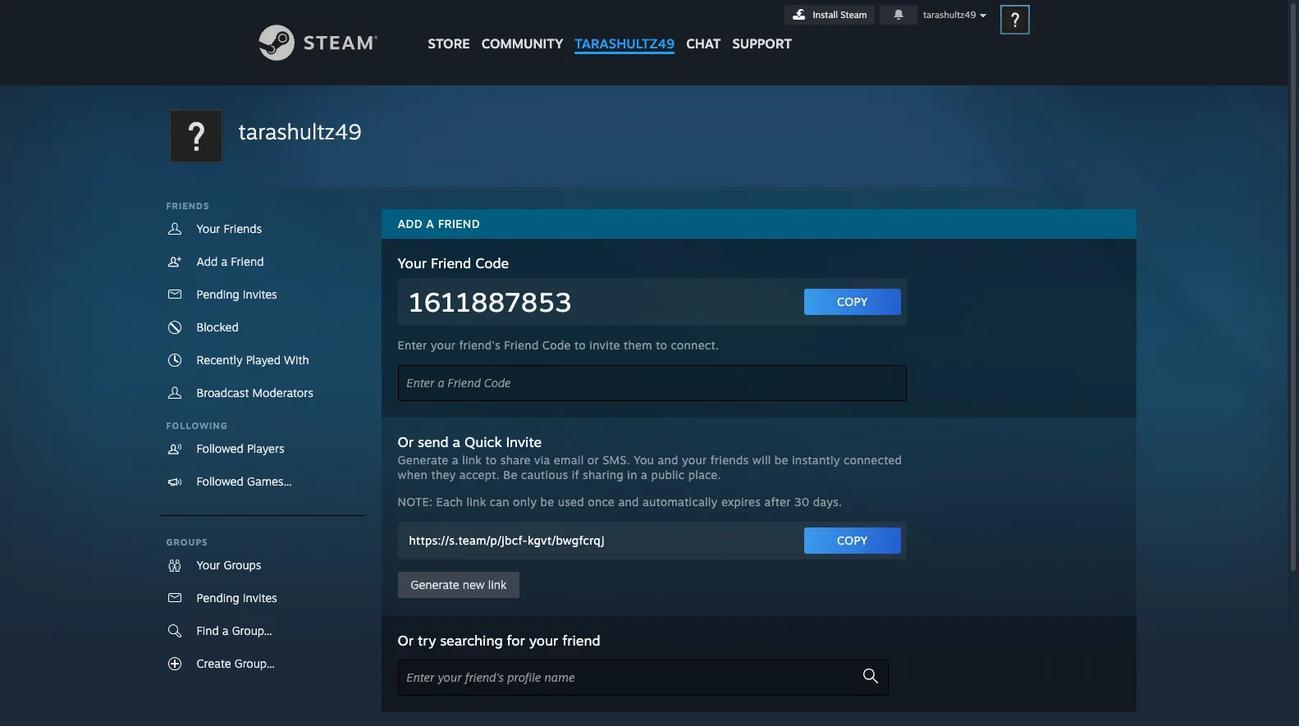 Task type: locate. For each thing, give the bounding box(es) containing it.
a
[[426, 217, 434, 231], [221, 254, 227, 268], [453, 433, 460, 451], [452, 453, 459, 467], [641, 468, 648, 482], [222, 624, 229, 638]]

invites down add a friend link
[[243, 287, 277, 301]]

link left can
[[467, 495, 486, 509]]

1 horizontal spatial friend
[[562, 632, 600, 649]]

find
[[197, 624, 219, 638]]

or for or send a quick invite generate a link to share via email or sms. you and your friends will be instantly connected when they accept. be cautious if sharing in a public place.
[[398, 433, 414, 451]]

broadcast
[[197, 386, 249, 400]]

code left invite
[[542, 338, 571, 352]]

be right only
[[540, 495, 554, 509]]

add down your friends
[[197, 254, 218, 268]]

0 vertical spatial add
[[398, 217, 422, 231]]

0 vertical spatial friends
[[166, 200, 210, 212]]

1 horizontal spatial be
[[775, 453, 788, 467]]

install steam
[[813, 9, 867, 21]]

0 vertical spatial pending invites
[[197, 287, 277, 301]]

link inside or send a quick invite generate a link to share via email or sms. you and your friends will be instantly connected when they accept. be cautious if sharing in a public place.
[[462, 453, 482, 467]]

1 horizontal spatial add
[[398, 217, 422, 231]]

followed down following
[[197, 442, 244, 455]]

create
[[197, 657, 231, 670]]

1 pending invites link from the top
[[160, 278, 365, 311]]

be right will
[[775, 453, 788, 467]]

enter your friend's friend code to invite them to connect.
[[398, 338, 719, 352]]

1 vertical spatial and
[[618, 495, 639, 509]]

to left invite
[[575, 338, 586, 352]]

1 vertical spatial group...
[[234, 657, 275, 670]]

them
[[624, 338, 652, 352]]

invites down the your groups link at left bottom
[[243, 591, 277, 605]]

chat link
[[681, 0, 727, 56]]

your up find
[[197, 558, 220, 572]]

1 vertical spatial or
[[398, 632, 414, 649]]

groups up the 'find a group...'
[[224, 558, 261, 572]]

friend's
[[459, 338, 501, 352]]

be
[[775, 453, 788, 467], [540, 495, 554, 509]]

2 pending invites from the top
[[197, 591, 277, 605]]

cautious
[[521, 468, 568, 482]]

1 pending invites from the top
[[197, 287, 277, 301]]

groups
[[166, 537, 208, 548], [224, 558, 261, 572]]

0 vertical spatial group...
[[232, 624, 272, 638]]

generate
[[398, 453, 448, 467], [411, 578, 459, 592]]

pending invites down add a friend at the top of page
[[197, 287, 277, 301]]

0 horizontal spatial be
[[540, 495, 554, 509]]

1 vertical spatial code
[[542, 338, 571, 352]]

https://s.team/p/jbcf-
[[409, 533, 528, 547]]

2 horizontal spatial tarashultz49
[[923, 9, 976, 21]]

1 vertical spatial pending invites
[[197, 591, 277, 605]]

link inside button
[[488, 578, 507, 592]]

1 followed from the top
[[197, 442, 244, 455]]

0 vertical spatial groups
[[166, 537, 208, 548]]

your right for
[[529, 632, 558, 649]]

each
[[436, 495, 463, 509]]

your up place.
[[682, 453, 707, 467]]

1 vertical spatial add
[[197, 254, 218, 268]]

0 vertical spatial code
[[475, 254, 509, 272]]

pending up find
[[197, 591, 239, 605]]

1 vertical spatial invites
[[243, 591, 277, 605]]

kgvt/bwgfcrqj
[[528, 533, 605, 547]]

1 vertical spatial link
[[467, 495, 486, 509]]

1 copy from the top
[[837, 295, 868, 309]]

1 vertical spatial followed
[[197, 474, 244, 488]]

0 vertical spatial invites
[[243, 287, 277, 301]]

followed for followed players
[[197, 442, 244, 455]]

followed games... link
[[160, 465, 365, 498]]

2 followed from the top
[[197, 474, 244, 488]]

0 horizontal spatial tarashultz49
[[238, 118, 362, 144]]

a right send
[[453, 433, 460, 451]]

note: each link can only be used once and automatically expires after 30 days.
[[398, 495, 842, 509]]

copy button
[[804, 289, 901, 315], [804, 528, 901, 554]]

1 vertical spatial your
[[682, 453, 707, 467]]

pending invites link up the 'find a group...'
[[160, 582, 365, 615]]

0 horizontal spatial friends
[[166, 200, 210, 212]]

code up 1611887853
[[475, 254, 509, 272]]

followed down the "followed players"
[[197, 474, 244, 488]]

and inside or send a quick invite generate a link to share via email or sms. you and your friends will be instantly connected when they accept. be cautious if sharing in a public place.
[[658, 453, 678, 467]]

1 vertical spatial pending
[[197, 591, 239, 605]]

0 horizontal spatial and
[[618, 495, 639, 509]]

1 vertical spatial copy button
[[804, 528, 901, 554]]

be
[[503, 468, 518, 482]]

1 horizontal spatial friends
[[224, 222, 262, 236]]

1 horizontal spatial and
[[658, 453, 678, 467]]

or left try
[[398, 632, 414, 649]]

followed
[[197, 442, 244, 455], [197, 474, 244, 488]]

0 horizontal spatial tarashultz49 link
[[238, 117, 362, 147]]

1 vertical spatial friends
[[224, 222, 262, 236]]

or left send
[[398, 433, 414, 451]]

friends
[[166, 200, 210, 212], [224, 222, 262, 236]]

link up accept.
[[462, 453, 482, 467]]

or send a quick invite generate a link to share via email or sms. you and your friends will be instantly connected when they accept. be cautious if sharing in a public place.
[[398, 433, 902, 482]]

1 vertical spatial pending invites link
[[160, 582, 365, 615]]

only
[[513, 495, 537, 509]]

0 horizontal spatial add
[[197, 254, 218, 268]]

group...
[[232, 624, 272, 638], [234, 657, 275, 670]]

once
[[588, 495, 615, 509]]

0 vertical spatial and
[[658, 453, 678, 467]]

pending invites for 1st pending invites link
[[197, 287, 277, 301]]

will
[[752, 453, 771, 467]]

0 vertical spatial link
[[462, 453, 482, 467]]

following
[[166, 420, 228, 432]]

0 horizontal spatial groups
[[166, 537, 208, 548]]

2 vertical spatial tarashultz49
[[238, 118, 362, 144]]

your groups link
[[160, 549, 365, 582]]

2 horizontal spatial friend
[[504, 338, 539, 352]]

copy
[[837, 295, 868, 309], [837, 533, 868, 547]]

friend down your friends link
[[231, 254, 264, 268]]

2 pending from the top
[[197, 591, 239, 605]]

friend down add a friend
[[431, 254, 471, 272]]

1 vertical spatial generate
[[411, 578, 459, 592]]

and
[[658, 453, 678, 467], [618, 495, 639, 509]]

0 vertical spatial friend
[[438, 217, 480, 231]]

after
[[764, 495, 791, 509]]

1 or from the top
[[398, 433, 414, 451]]

friend right for
[[562, 632, 600, 649]]

group... inside the create group... link
[[234, 657, 275, 670]]

used
[[558, 495, 584, 509]]

add for add a friend
[[197, 254, 218, 268]]

generate inside generate new link button
[[411, 578, 459, 592]]

0 vertical spatial be
[[775, 453, 788, 467]]

1 invites from the top
[[243, 287, 277, 301]]

friend right friend's
[[504, 338, 539, 352]]

2 vertical spatial your
[[197, 558, 220, 572]]

0 vertical spatial copy button
[[804, 289, 901, 315]]

group... up the create group... link
[[232, 624, 272, 638]]

1 horizontal spatial tarashultz49
[[575, 35, 675, 52]]

0 vertical spatial your
[[431, 338, 456, 352]]

friend up "your friend code"
[[438, 217, 480, 231]]

generate up when
[[398, 453, 448, 467]]

2 vertical spatial link
[[488, 578, 507, 592]]

invites
[[243, 287, 277, 301], [243, 591, 277, 605]]

2 horizontal spatial to
[[656, 338, 667, 352]]

pending invites link down add a friend at the top of page
[[160, 278, 365, 311]]

0 horizontal spatial to
[[485, 453, 497, 467]]

1 vertical spatial tarashultz49
[[575, 35, 675, 52]]

support link
[[727, 0, 798, 56]]

quick
[[464, 433, 502, 451]]

pending up blocked
[[197, 287, 239, 301]]

2 copy from the top
[[837, 533, 868, 547]]

you
[[634, 453, 654, 467]]

0 vertical spatial pending
[[197, 287, 239, 301]]

0 vertical spatial your
[[197, 222, 220, 236]]

1 vertical spatial tarashultz49 link
[[238, 117, 362, 147]]

create group... link
[[160, 648, 365, 680]]

copy button for https://s.team/p/jbcf-kgvt/bwgfcrqj
[[804, 528, 901, 554]]

groups up your groups
[[166, 537, 208, 548]]

in
[[627, 468, 637, 482]]

link
[[462, 453, 482, 467], [467, 495, 486, 509], [488, 578, 507, 592]]

friends up add a friend at the top of page
[[224, 222, 262, 236]]

place.
[[688, 468, 721, 482]]

to up accept.
[[485, 453, 497, 467]]

1 vertical spatial friend
[[562, 632, 600, 649]]

accept.
[[459, 468, 500, 482]]

friends up your friends
[[166, 200, 210, 212]]

0 horizontal spatial friend
[[438, 217, 480, 231]]

0 horizontal spatial code
[[475, 254, 509, 272]]

group... down find a group... link
[[234, 657, 275, 670]]

1 copy button from the top
[[804, 289, 901, 315]]

2 or from the top
[[398, 632, 414, 649]]

2 horizontal spatial your
[[682, 453, 707, 467]]

and down in
[[618, 495, 639, 509]]

2 copy button from the top
[[804, 528, 901, 554]]

they
[[431, 468, 456, 482]]

with
[[284, 353, 309, 367]]

0 vertical spatial tarashultz49
[[923, 9, 976, 21]]

1 horizontal spatial your
[[529, 632, 558, 649]]

0 vertical spatial pending invites link
[[160, 278, 365, 311]]

your inside or send a quick invite generate a link to share via email or sms. you and your friends will be instantly connected when they accept. be cautious if sharing in a public place.
[[682, 453, 707, 467]]

friend
[[231, 254, 264, 268], [431, 254, 471, 272], [504, 338, 539, 352]]

1 vertical spatial your
[[398, 254, 427, 272]]

Enter a Friend Code text field
[[398, 365, 906, 401]]

your down add a friend
[[398, 254, 427, 272]]

0 vertical spatial followed
[[197, 442, 244, 455]]

link right new
[[488, 578, 507, 592]]

1 vertical spatial copy
[[837, 533, 868, 547]]

tarashultz49
[[923, 9, 976, 21], [575, 35, 675, 52], [238, 118, 362, 144]]

your for your groups
[[197, 558, 220, 572]]

community link
[[476, 0, 569, 59]]

followed players
[[197, 442, 284, 455]]

to inside or send a quick invite generate a link to share via email or sms. you and your friends will be instantly connected when they accept. be cautious if sharing in a public place.
[[485, 453, 497, 467]]

your right enter
[[431, 338, 456, 352]]

enter
[[398, 338, 427, 352]]

sharing
[[583, 468, 624, 482]]

or inside or send a quick invite generate a link to share via email or sms. you and your friends will be instantly connected when they accept. be cautious if sharing in a public place.
[[398, 433, 414, 451]]

0 vertical spatial or
[[398, 433, 414, 451]]

add up "your friend code"
[[398, 217, 422, 231]]

to right them
[[656, 338, 667, 352]]

generate inside or send a quick invite generate a link to share via email or sms. you and your friends will be instantly connected when they accept. be cautious if sharing in a public place.
[[398, 453, 448, 467]]

pending invites
[[197, 287, 277, 301], [197, 591, 277, 605]]

code
[[475, 254, 509, 272], [542, 338, 571, 352]]

automatically
[[643, 495, 718, 509]]

can
[[490, 495, 509, 509]]

Enter your friend's profile name text field
[[398, 660, 888, 696]]

pending invites up the 'find a group...'
[[197, 591, 277, 605]]

your
[[431, 338, 456, 352], [682, 453, 707, 467], [529, 632, 558, 649]]

pending
[[197, 287, 239, 301], [197, 591, 239, 605]]

and up the public
[[658, 453, 678, 467]]

0 vertical spatial generate
[[398, 453, 448, 467]]

your up add a friend at the top of page
[[197, 222, 220, 236]]

0 vertical spatial copy
[[837, 295, 868, 309]]

1 pending from the top
[[197, 287, 239, 301]]

1 vertical spatial groups
[[224, 558, 261, 572]]

generate left new
[[411, 578, 459, 592]]

0 vertical spatial tarashultz49 link
[[569, 0, 681, 59]]



Task type: describe. For each thing, give the bounding box(es) containing it.
new
[[463, 578, 485, 592]]

or
[[587, 453, 599, 467]]

copy for https://s.team/p/jbcf-kgvt/bwgfcrqj
[[837, 533, 868, 547]]

to for invite
[[485, 453, 497, 467]]

or for or try searching for your friend
[[398, 632, 414, 649]]

2 invites from the top
[[243, 591, 277, 605]]

a right find
[[222, 624, 229, 638]]

1 horizontal spatial code
[[542, 338, 571, 352]]

followed for followed games...
[[197, 474, 244, 488]]

searching
[[440, 632, 503, 649]]

create group...
[[197, 657, 275, 670]]

followed players link
[[160, 432, 365, 465]]

generate new link
[[411, 578, 507, 592]]

group... inside find a group... link
[[232, 624, 272, 638]]

connect.
[[671, 338, 719, 352]]

blocked link
[[160, 311, 365, 344]]

recently
[[197, 353, 243, 367]]

friends
[[710, 453, 749, 467]]

link for new
[[488, 578, 507, 592]]

add a friend link
[[160, 245, 365, 278]]

install
[[813, 9, 838, 21]]

1 horizontal spatial to
[[575, 338, 586, 352]]

moderators
[[252, 386, 313, 400]]

expires
[[721, 495, 761, 509]]

a up they
[[452, 453, 459, 467]]

30
[[794, 495, 809, 509]]

pending for 1st pending invites link
[[197, 287, 239, 301]]

add a friend
[[197, 254, 264, 268]]

email
[[554, 453, 584, 467]]

when
[[398, 468, 428, 482]]

copy for 1611887853
[[837, 295, 868, 309]]

1 horizontal spatial tarashultz49 link
[[569, 0, 681, 59]]

recently played with
[[197, 353, 309, 367]]

try
[[418, 632, 436, 649]]

link for each
[[467, 495, 486, 509]]

copy button for 1611887853
[[804, 289, 901, 315]]

pending for 1st pending invites link from the bottom
[[197, 591, 239, 605]]

0 horizontal spatial friend
[[231, 254, 264, 268]]

played
[[246, 353, 281, 367]]

support
[[732, 35, 792, 52]]

your for your friends
[[197, 222, 220, 236]]

2 vertical spatial your
[[529, 632, 558, 649]]

store
[[428, 35, 470, 52]]

your friend code
[[398, 254, 509, 272]]

your friends link
[[160, 213, 365, 245]]

install steam link
[[784, 5, 874, 25]]

public
[[651, 468, 685, 482]]

1 horizontal spatial friend
[[431, 254, 471, 272]]

instantly
[[792, 453, 840, 467]]

followed games...
[[197, 474, 292, 488]]

connected
[[844, 453, 902, 467]]

via
[[534, 453, 550, 467]]

days.
[[813, 495, 842, 509]]

or try searching for your friend
[[398, 632, 600, 649]]

find a group...
[[197, 624, 272, 638]]

invite
[[506, 433, 542, 451]]

invite
[[590, 338, 620, 352]]

blocked
[[197, 320, 239, 334]]

your groups
[[197, 558, 261, 572]]

chat
[[686, 35, 721, 52]]

share
[[500, 453, 531, 467]]

your friends
[[197, 222, 262, 236]]

1 vertical spatial be
[[540, 495, 554, 509]]

recently played with link
[[160, 344, 365, 377]]

add a friend
[[398, 217, 480, 231]]

1 horizontal spatial groups
[[224, 558, 261, 572]]

a right in
[[641, 468, 648, 482]]

steam
[[841, 9, 867, 21]]

community
[[482, 35, 563, 52]]

games...
[[247, 474, 292, 488]]

a up "your friend code"
[[426, 217, 434, 231]]

https://s.team/p/jbcf-kgvt/bwgfcrqj
[[409, 533, 605, 547]]

broadcast moderators
[[197, 386, 313, 400]]

0 horizontal spatial your
[[431, 338, 456, 352]]

for
[[507, 632, 525, 649]]

store link
[[422, 0, 476, 59]]

broadcast moderators link
[[160, 377, 365, 410]]

pending invites for 1st pending invites link from the bottom
[[197, 591, 277, 605]]

generate new link button
[[398, 572, 520, 598]]

1611887853
[[409, 286, 572, 318]]

sms.
[[603, 453, 630, 467]]

2 pending invites link from the top
[[160, 582, 365, 615]]

add for add a friend
[[398, 217, 422, 231]]

a down your friends
[[221, 254, 227, 268]]

players
[[247, 442, 284, 455]]

note:
[[398, 495, 433, 509]]

be inside or send a quick invite generate a link to share via email or sms. you and your friends will be instantly connected when they accept. be cautious if sharing in a public place.
[[775, 453, 788, 467]]

find a group... link
[[160, 615, 365, 648]]

your for your friend code
[[398, 254, 427, 272]]

send
[[418, 433, 449, 451]]

to for code
[[656, 338, 667, 352]]

if
[[572, 468, 579, 482]]



Task type: vqa. For each thing, say whether or not it's contained in the screenshot.
Friends
yes



